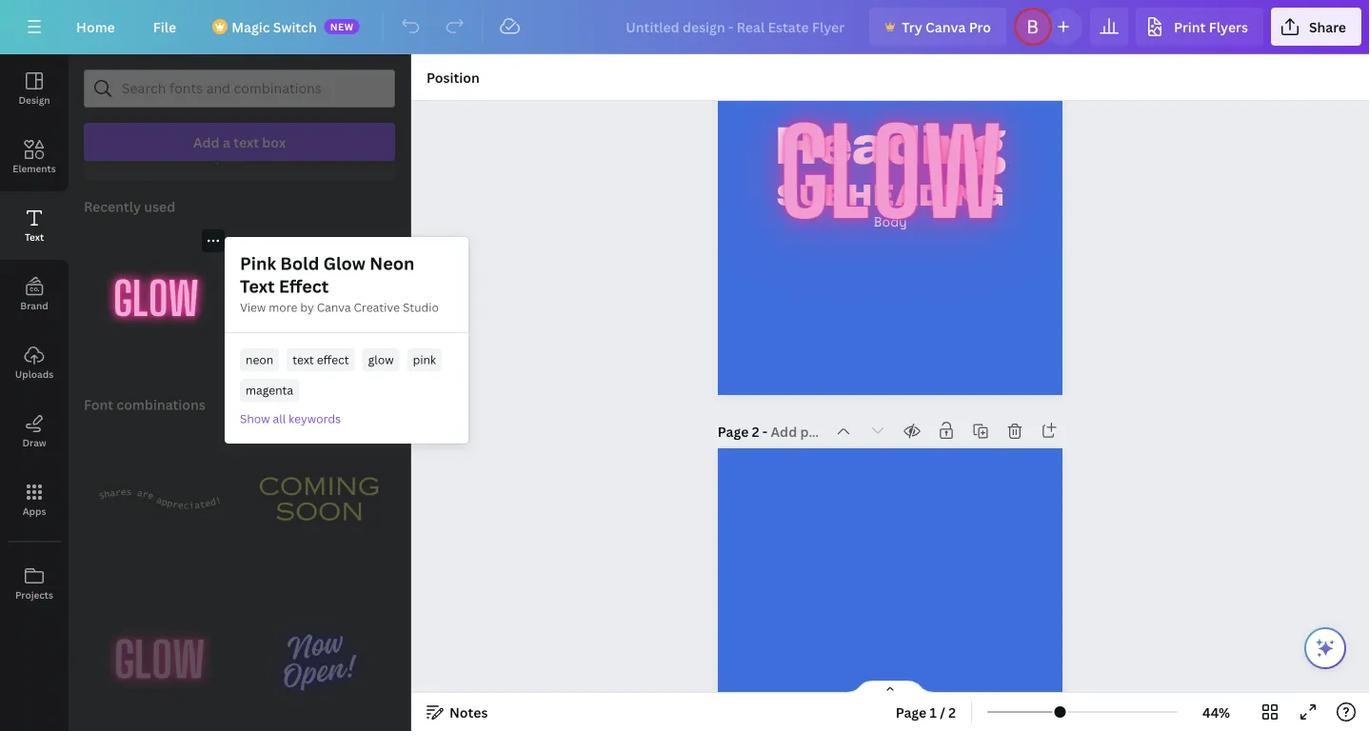 Task type: describe. For each thing, give the bounding box(es) containing it.
design button
[[0, 54, 69, 123]]

subheading
[[776, 180, 1005, 213]]

add a little bit of body text button
[[84, 134, 395, 180]]

page 2 -
[[718, 423, 771, 441]]

text left box
[[233, 133, 259, 151]]

file button
[[138, 8, 192, 46]]

text inside pink bold glow neon text effect view more by canva creative studio
[[240, 275, 275, 298]]

try canva pro
[[902, 18, 991, 36]]

all
[[273, 411, 286, 427]]

position button
[[419, 62, 487, 92]]

apps
[[22, 505, 46, 518]]

flyers
[[1209, 18, 1248, 36]]

text inside button
[[25, 230, 44, 243]]

more
[[269, 299, 298, 315]]

glow
[[323, 252, 366, 275]]

heading
[[774, 117, 1005, 175]]

font combinations
[[84, 395, 205, 414]]

studio
[[403, 299, 439, 315]]

a for text
[[223, 133, 230, 151]]

design
[[19, 93, 50, 106]]

magic
[[232, 18, 270, 36]]

show all keywords button
[[240, 409, 341, 429]]

show
[[240, 411, 270, 427]]

page 1 / 2
[[896, 703, 956, 721]]

used
[[144, 197, 175, 216]]

text inside 'button'
[[225, 149, 247, 165]]

home link
[[61, 8, 130, 46]]

draw button
[[0, 397, 69, 466]]

notes button
[[419, 697, 496, 728]]

recently
[[84, 197, 141, 216]]

pink bold glow neon text effect view more by canva creative studio
[[240, 252, 439, 315]]

add a text box button
[[84, 123, 395, 161]]

0 vertical spatial 2
[[752, 423, 759, 441]]

switch
[[273, 18, 317, 36]]

elements
[[13, 162, 56, 175]]

page for page 1 / 2
[[896, 703, 927, 721]]

side panel tab list
[[0, 54, 69, 618]]

effect
[[279, 275, 329, 298]]

add a text box
[[193, 133, 286, 151]]

uploads button
[[0, 329, 69, 397]]

page for page 2 -
[[718, 423, 749, 441]]

neon button
[[240, 349, 279, 371]]

home
[[76, 18, 115, 36]]

44%
[[1203, 703, 1230, 721]]

projects
[[15, 589, 53, 601]]

view more by canva creative studio button
[[240, 298, 439, 317]]

canva inside pink bold glow neon text effect view more by canva creative studio
[[317, 299, 351, 315]]

view
[[240, 299, 266, 315]]

/
[[940, 703, 946, 721]]

text left effect
[[293, 352, 314, 368]]

apps button
[[0, 466, 69, 534]]

page 1 / 2 button
[[888, 697, 964, 728]]



Task type: vqa. For each thing, say whether or not it's contained in the screenshot.
first Brown Minimalist Lifestyle Daily Vlog YouTube Thumbnail from the bottom
no



Task type: locate. For each thing, give the bounding box(es) containing it.
0 horizontal spatial add
[[99, 149, 121, 165]]

position
[[427, 68, 480, 86]]

box
[[262, 133, 286, 151]]

0 horizontal spatial 2
[[752, 423, 759, 441]]

0 horizontal spatial a
[[124, 149, 131, 165]]

notes
[[449, 703, 488, 721]]

glow inside 'button'
[[368, 352, 394, 368]]

neon
[[370, 252, 415, 275]]

of
[[180, 149, 191, 165]]

a inside 'button'
[[124, 149, 131, 165]]

add inside button
[[193, 133, 220, 151]]

0 vertical spatial glow
[[779, 102, 1002, 243]]

a
[[223, 133, 230, 151], [124, 149, 131, 165]]

group
[[84, 424, 236, 575], [243, 424, 395, 575], [84, 583, 236, 731], [243, 583, 395, 731]]

1 horizontal spatial glow
[[779, 102, 1002, 243]]

try
[[902, 18, 923, 36]]

print
[[1174, 18, 1206, 36]]

text effect
[[293, 352, 349, 368]]

0 vertical spatial page
[[718, 423, 749, 441]]

magenta
[[246, 382, 293, 398]]

canva inside button
[[926, 18, 966, 36]]

brand
[[20, 299, 48, 312]]

page left the "-"
[[718, 423, 749, 441]]

add for add a text box
[[193, 133, 220, 151]]

text
[[233, 133, 259, 151], [225, 149, 247, 165], [293, 352, 314, 368]]

magic switch
[[232, 18, 317, 36]]

glow
[[779, 102, 1002, 243], [368, 352, 394, 368]]

1 horizontal spatial 2
[[949, 703, 956, 721]]

add for add a little bit of body text
[[99, 149, 121, 165]]

text right body
[[225, 149, 247, 165]]

44% button
[[1186, 697, 1248, 728]]

share button
[[1271, 8, 1362, 46]]

2 left the "-"
[[752, 423, 759, 441]]

2 inside button
[[949, 703, 956, 721]]

Design title text field
[[611, 8, 862, 46]]

file
[[153, 18, 176, 36]]

by
[[300, 299, 314, 315]]

add right of
[[193, 133, 220, 151]]

a right body
[[223, 133, 230, 151]]

pink
[[413, 352, 436, 368]]

show pages image
[[845, 680, 936, 695]]

uploads
[[15, 368, 53, 380]]

font
[[84, 395, 113, 414]]

text effect button
[[287, 349, 355, 371]]

Page title text field
[[771, 422, 823, 441]]

1 vertical spatial 2
[[949, 703, 956, 721]]

projects button
[[0, 549, 69, 618]]

0 horizontal spatial glow
[[368, 352, 394, 368]]

body
[[194, 149, 222, 165]]

try canva pro button
[[870, 8, 1007, 46]]

add
[[193, 133, 220, 151], [99, 149, 121, 165]]

creative
[[354, 299, 400, 315]]

heading subheading body
[[774, 117, 1005, 232]]

a inside button
[[223, 133, 230, 151]]

1 horizontal spatial canva
[[926, 18, 966, 36]]

glow button
[[363, 349, 400, 371]]

add a little bit of body text
[[99, 149, 247, 165]]

print flyers
[[1174, 18, 1248, 36]]

print flyers button
[[1136, 8, 1264, 46]]

a for little
[[124, 149, 131, 165]]

magenta button
[[240, 379, 299, 402]]

1 horizontal spatial page
[[896, 703, 927, 721]]

show all keywords
[[240, 411, 341, 427]]

text
[[25, 230, 44, 243], [240, 275, 275, 298]]

1
[[930, 703, 937, 721]]

hide image
[[410, 347, 423, 439]]

page
[[718, 423, 749, 441], [896, 703, 927, 721]]

1 horizontal spatial text
[[240, 275, 275, 298]]

bit
[[162, 149, 177, 165]]

canva assistant image
[[1314, 637, 1337, 660]]

1 vertical spatial glow
[[368, 352, 394, 368]]

keywords
[[289, 411, 341, 427]]

canva right try
[[926, 18, 966, 36]]

0 vertical spatial text
[[25, 230, 44, 243]]

neon
[[246, 352, 273, 368]]

pink button
[[407, 349, 442, 371]]

0 horizontal spatial text
[[25, 230, 44, 243]]

Search fonts and combinations search field
[[122, 70, 357, 107]]

combinations
[[117, 395, 205, 414]]

pro
[[969, 18, 991, 36]]

1 vertical spatial text
[[240, 275, 275, 298]]

little
[[133, 149, 159, 165]]

bold
[[280, 252, 319, 275]]

effect
[[317, 352, 349, 368]]

body
[[874, 212, 907, 232]]

a left "little"
[[124, 149, 131, 165]]

text up view
[[240, 275, 275, 298]]

page inside page 1 / 2 button
[[896, 703, 927, 721]]

canva
[[926, 18, 966, 36], [317, 299, 351, 315]]

2
[[752, 423, 759, 441], [949, 703, 956, 721]]

pink
[[240, 252, 276, 275]]

draw
[[22, 436, 46, 449]]

add left "little"
[[99, 149, 121, 165]]

text up brand button
[[25, 230, 44, 243]]

0 horizontal spatial page
[[718, 423, 749, 441]]

add inside 'button'
[[99, 149, 121, 165]]

1 vertical spatial canva
[[317, 299, 351, 315]]

-
[[763, 423, 768, 441]]

elements button
[[0, 123, 69, 191]]

brand button
[[0, 260, 69, 329]]

new
[[330, 20, 354, 33]]

1 vertical spatial page
[[896, 703, 927, 721]]

main menu bar
[[0, 0, 1369, 54]]

0 horizontal spatial canva
[[317, 299, 351, 315]]

1 horizontal spatial add
[[193, 133, 220, 151]]

page left "1"
[[896, 703, 927, 721]]

0 vertical spatial canva
[[926, 18, 966, 36]]

recently used
[[84, 197, 175, 216]]

text button
[[0, 191, 69, 260]]

2 right / on the right of page
[[949, 703, 956, 721]]

share
[[1309, 18, 1347, 36]]

1 horizontal spatial a
[[223, 133, 230, 151]]

canva right by
[[317, 299, 351, 315]]



